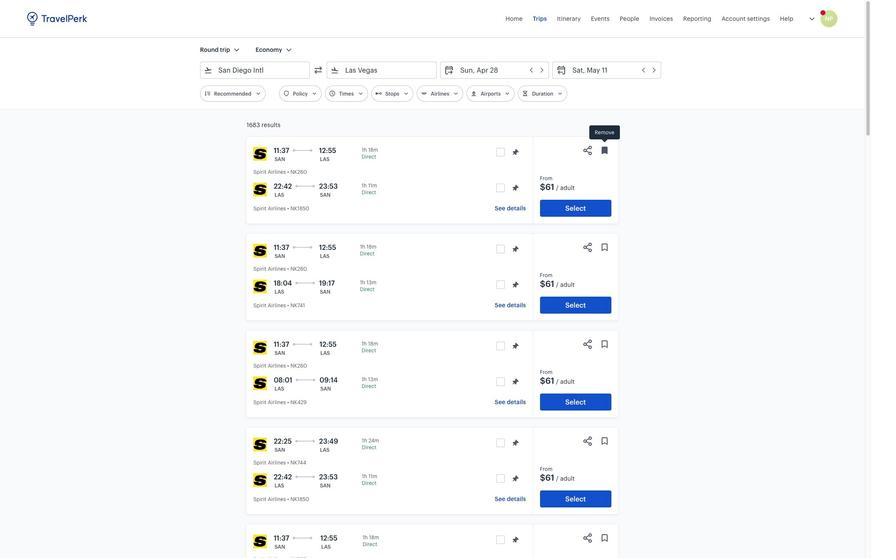 Task type: describe. For each thing, give the bounding box(es) containing it.
1 spirit airlines image from the top
[[254, 147, 267, 161]]

Return field
[[567, 63, 658, 77]]

4 spirit airlines image from the top
[[254, 341, 267, 355]]

3 spirit airlines image from the top
[[254, 244, 267, 258]]

2 spirit airlines image from the top
[[254, 438, 267, 452]]

6 spirit airlines image from the top
[[254, 474, 267, 487]]

1 spirit airlines image from the top
[[254, 280, 267, 293]]



Task type: locate. For each thing, give the bounding box(es) containing it.
Depart field
[[455, 63, 546, 77]]

spirit airlines image
[[254, 147, 267, 161], [254, 183, 267, 196], [254, 244, 267, 258], [254, 341, 267, 355], [254, 377, 267, 390], [254, 474, 267, 487], [254, 535, 267, 549]]

5 spirit airlines image from the top
[[254, 377, 267, 390]]

spirit airlines image
[[254, 280, 267, 293], [254, 438, 267, 452]]

From search field
[[213, 63, 299, 77]]

1 vertical spatial spirit airlines image
[[254, 438, 267, 452]]

0 vertical spatial spirit airlines image
[[254, 280, 267, 293]]

tooltip
[[590, 125, 620, 144]]

2 spirit airlines image from the top
[[254, 183, 267, 196]]

To search field
[[340, 63, 426, 77]]

7 spirit airlines image from the top
[[254, 535, 267, 549]]



